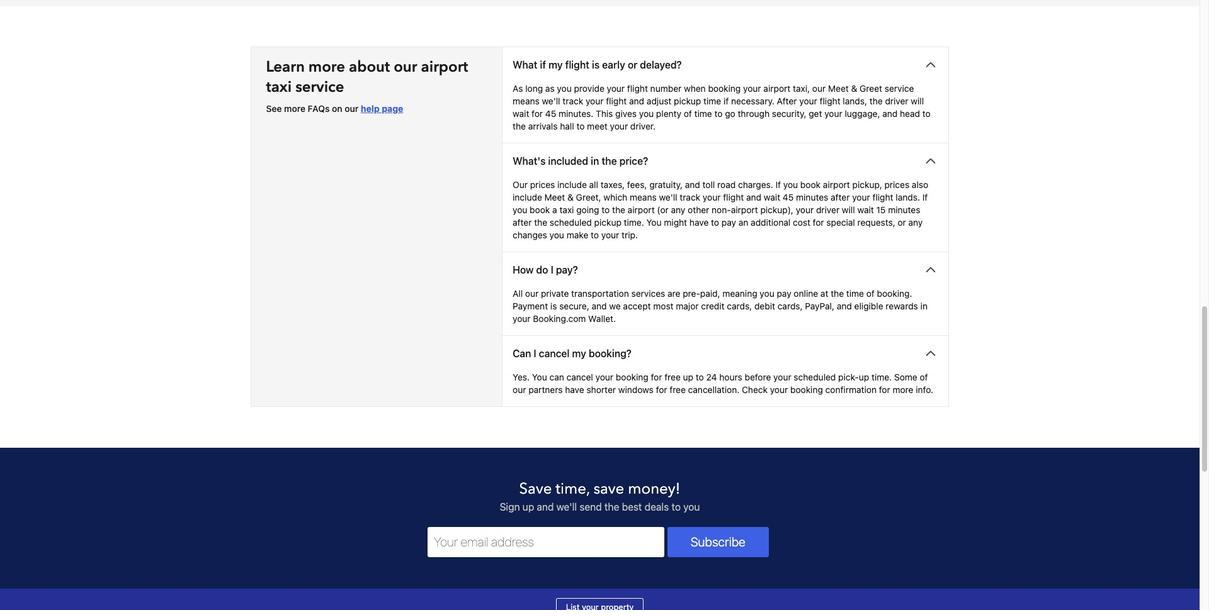 Task type: locate. For each thing, give the bounding box(es) containing it.
0 horizontal spatial minutes
[[796, 192, 828, 203]]

paypal,
[[805, 301, 835, 312]]

taxi,
[[793, 83, 810, 94]]

in
[[591, 156, 599, 167], [921, 301, 928, 312]]

2 prices from the left
[[885, 180, 910, 190]]

wait
[[513, 108, 529, 119], [764, 192, 780, 203], [858, 205, 874, 215]]

track
[[563, 96, 583, 107], [680, 192, 700, 203]]

free left the "cancellation."
[[670, 385, 686, 396]]

of up the eligible
[[867, 289, 875, 299]]

have down other
[[690, 217, 709, 228]]

up left 24
[[683, 372, 693, 383]]

0 horizontal spatial service
[[296, 77, 344, 98]]

pay left online
[[777, 289, 792, 299]]

0 vertical spatial any
[[671, 205, 686, 215]]

included
[[548, 156, 588, 167]]

is left early
[[592, 59, 600, 71]]

in right rewards
[[921, 301, 928, 312]]

service inside as long as you provide your flight number when booking your airport taxi, our meet & greet service means we'll track your flight and adjust pickup time if necessary. after your flight lands, the driver will wait for 45 minutes. this gives you plenty of time to go through security, get your luggage, and head to the arrivals hall to meet your driver.
[[885, 83, 914, 94]]

our inside yes. you can cancel your booking for free up to 24 hours before your scheduled pick-up time. some of our partners have shorter windows for free cancellation. check your booking confirmation for more info.
[[513, 385, 526, 396]]

booking.com
[[533, 314, 586, 324]]

pay?
[[556, 265, 578, 276]]

to right deals
[[672, 502, 681, 513]]

the down save on the bottom of the page
[[605, 502, 619, 513]]

2 horizontal spatial of
[[920, 372, 928, 383]]

up right sign
[[523, 502, 534, 513]]

0 horizontal spatial 45
[[545, 108, 556, 119]]

your down toll
[[703, 192, 721, 203]]

0 vertical spatial book
[[801, 180, 821, 190]]

1 horizontal spatial book
[[801, 180, 821, 190]]

time
[[704, 96, 721, 107], [694, 108, 712, 119], [846, 289, 864, 299]]

cost
[[793, 217, 811, 228]]

my up as
[[549, 59, 563, 71]]

0 horizontal spatial book
[[530, 205, 550, 215]]

your right before
[[774, 372, 792, 383]]

book
[[801, 180, 821, 190], [530, 205, 550, 215]]

0 horizontal spatial pay
[[722, 217, 736, 228]]

your down gives
[[610, 121, 628, 132]]

you left make
[[550, 230, 564, 241]]

1 horizontal spatial you
[[647, 217, 662, 228]]

2 vertical spatial wait
[[858, 205, 874, 215]]

i right do
[[551, 265, 554, 276]]

yes. you can cancel your booking for free up to 24 hours before your scheduled pick-up time. some of our partners have shorter windows for free cancellation. check your booking confirmation for more info.
[[513, 372, 934, 396]]

send
[[580, 502, 602, 513]]

flight inside dropdown button
[[565, 59, 590, 71]]

meet inside as long as you provide your flight number when booking your airport taxi, our meet & greet service means we'll track your flight and adjust pickup time if necessary. after your flight lands, the driver will wait for 45 minutes. this gives you plenty of time to go through security, get your luggage, and head to the arrivals hall to meet your driver.
[[828, 83, 849, 94]]

0 vertical spatial driver
[[885, 96, 909, 107]]

1 horizontal spatial pay
[[777, 289, 792, 299]]

1 horizontal spatial driver
[[885, 96, 909, 107]]

0 vertical spatial wait
[[513, 108, 529, 119]]

in up all
[[591, 156, 599, 167]]

prices
[[530, 180, 555, 190], [885, 180, 910, 190]]

1 vertical spatial cancel
[[567, 372, 593, 383]]

of
[[684, 108, 692, 119], [867, 289, 875, 299], [920, 372, 928, 383]]

will up head at the right of the page
[[911, 96, 924, 107]]

cancellation.
[[688, 385, 740, 396]]

can i cancel my booking? button
[[503, 336, 949, 372]]

to left go
[[715, 108, 723, 119]]

0 vertical spatial free
[[665, 372, 681, 383]]

scheduled up make
[[550, 217, 592, 228]]

1 horizontal spatial of
[[867, 289, 875, 299]]

airport inside as long as you provide your flight number when booking your airport taxi, our meet & greet service means we'll track your flight and adjust pickup time if necessary. after your flight lands, the driver will wait for 45 minutes. this gives you plenty of time to go through security, get your luggage, and head to the arrivals hall to meet your driver.
[[764, 83, 791, 94]]

hours
[[719, 372, 742, 383]]

what if my flight is early or delayed?
[[513, 59, 682, 71]]

we'll down as
[[542, 96, 560, 107]]

1 horizontal spatial i
[[551, 265, 554, 276]]

45
[[545, 108, 556, 119], [783, 192, 794, 203]]

0 vertical spatial i
[[551, 265, 554, 276]]

1 horizontal spatial 45
[[783, 192, 794, 203]]

what
[[513, 59, 538, 71]]

pickup),
[[761, 205, 794, 215]]

secure,
[[559, 301, 589, 312]]

any up might
[[671, 205, 686, 215]]

your down payment
[[513, 314, 531, 324]]

fees,
[[627, 180, 647, 190]]

have left shorter
[[565, 385, 584, 396]]

2 vertical spatial time
[[846, 289, 864, 299]]

book up cost
[[801, 180, 821, 190]]

book left a
[[530, 205, 550, 215]]

cancel
[[539, 348, 570, 360], [567, 372, 593, 383]]

service inside "learn more about our airport taxi service see more faqs on our help page"
[[296, 77, 344, 98]]

for right cost
[[813, 217, 824, 228]]

1 vertical spatial driver
[[816, 205, 840, 215]]

time.
[[624, 217, 644, 228], [872, 372, 892, 383]]

additional
[[751, 217, 791, 228]]

your up cost
[[796, 205, 814, 215]]

minutes up cost
[[796, 192, 828, 203]]

how do i pay?
[[513, 265, 578, 276]]

1 vertical spatial we'll
[[659, 192, 677, 203]]

your up necessary.
[[743, 83, 761, 94]]

0 vertical spatial have
[[690, 217, 709, 228]]

0 horizontal spatial or
[[628, 59, 638, 71]]

1 horizontal spatial service
[[885, 83, 914, 94]]

pickup inside as long as you provide your flight number when booking your airport taxi, our meet & greet service means we'll track your flight and adjust pickup time if necessary. after your flight lands, the driver will wait for 45 minutes. this gives you plenty of time to go through security, get your luggage, and head to the arrivals hall to meet your driver.
[[674, 96, 701, 107]]

any down lands.
[[909, 217, 923, 228]]

0 vertical spatial we'll
[[542, 96, 560, 107]]

taxi right a
[[560, 205, 574, 215]]

before
[[745, 372, 771, 383]]

0 vertical spatial means
[[513, 96, 540, 107]]

adjust
[[647, 96, 672, 107]]

track up other
[[680, 192, 700, 203]]

our down yes.
[[513, 385, 526, 396]]

& left greet,
[[568, 192, 574, 203]]

our inside as long as you provide your flight number when booking your airport taxi, our meet & greet service means we'll track your flight and adjust pickup time if necessary. after your flight lands, the driver will wait for 45 minutes. this gives you plenty of time to go through security, get your luggage, and head to the arrivals hall to meet your driver.
[[812, 83, 826, 94]]

2 vertical spatial of
[[920, 372, 928, 383]]

time. left some
[[872, 372, 892, 383]]

&
[[851, 83, 857, 94], [568, 192, 574, 203]]

any
[[671, 205, 686, 215], [909, 217, 923, 228]]

our right about
[[394, 57, 417, 78]]

up up 'confirmation' on the bottom right of page
[[859, 372, 869, 383]]

0 vertical spatial booking
[[708, 83, 741, 94]]

1 horizontal spatial after
[[831, 192, 850, 203]]

taxi
[[266, 77, 292, 98], [560, 205, 574, 215]]

booking down what if my flight is early or delayed? dropdown button at the top
[[708, 83, 741, 94]]

and down 'save'
[[537, 502, 554, 513]]

0 horizontal spatial booking
[[616, 372, 649, 383]]

1 vertical spatial you
[[532, 372, 547, 383]]

1 vertical spatial more
[[284, 103, 305, 114]]

charges.
[[738, 180, 773, 190]]

are
[[668, 289, 681, 299]]

0 vertical spatial in
[[591, 156, 599, 167]]

1 horizontal spatial &
[[851, 83, 857, 94]]

might
[[664, 217, 687, 228]]

0 horizontal spatial meet
[[545, 192, 565, 203]]

1 vertical spatial any
[[909, 217, 923, 228]]

0 horizontal spatial up
[[523, 502, 534, 513]]

minutes
[[796, 192, 828, 203], [888, 205, 921, 215]]

flight up get
[[820, 96, 841, 107]]

provide
[[574, 83, 605, 94]]

1 horizontal spatial booking
[[708, 83, 741, 94]]

1 vertical spatial if
[[923, 192, 928, 203]]

45 inside as long as you provide your flight number when booking your airport taxi, our meet & greet service means we'll track your flight and adjust pickup time if necessary. after your flight lands, the driver will wait for 45 minutes. this gives you plenty of time to go through security, get your luggage, and head to the arrivals hall to meet your driver.
[[545, 108, 556, 119]]

0 vertical spatial scheduled
[[550, 217, 592, 228]]

how do i pay? element
[[503, 288, 949, 336]]

if down also
[[923, 192, 928, 203]]

the right at
[[831, 289, 844, 299]]

meet up a
[[545, 192, 565, 203]]

you inside yes. you can cancel your booking for free up to 24 hours before your scheduled pick-up time. some of our partners have shorter windows for free cancellation. check your booking confirmation for more info.
[[532, 372, 547, 383]]

if inside as long as you provide your flight number when booking your airport taxi, our meet & greet service means we'll track your flight and adjust pickup time if necessary. after your flight lands, the driver will wait for 45 minutes. this gives you plenty of time to go through security, get your luggage, and head to the arrivals hall to meet your driver.
[[724, 96, 729, 107]]

taxi inside our prices include all taxes, fees, gratuity, and toll road charges. if you book airport pickup, prices also include meet & greet, which means we'll track your flight and wait 45 minutes after your flight lands. if you book a taxi going to the airport (or any other non-airport pickup), your driver will wait 15 minutes after the scheduled pickup time. you might have to pay an additional cost for special requests, or any changes you make to your trip.
[[560, 205, 574, 215]]

0 vertical spatial or
[[628, 59, 638, 71]]

if inside dropdown button
[[540, 59, 546, 71]]

driver.
[[630, 121, 656, 132]]

partners
[[529, 385, 563, 396]]

more right the learn
[[309, 57, 345, 78]]

i right can
[[534, 348, 536, 360]]

or inside dropdown button
[[628, 59, 638, 71]]

time. inside our prices include all taxes, fees, gratuity, and toll road charges. if you book airport pickup, prices also include meet & greet, which means we'll track your flight and wait 45 minutes after your flight lands. if you book a taxi going to the airport (or any other non-airport pickup), your driver will wait 15 minutes after the scheduled pickup time. you might have to pay an additional cost for special requests, or any changes you make to your trip.
[[624, 217, 644, 228]]

to down non-
[[711, 217, 719, 228]]

1 horizontal spatial up
[[683, 372, 693, 383]]

service up faqs
[[296, 77, 344, 98]]

you right as
[[557, 83, 572, 94]]

is inside all our private transportation services are pre-paid, meaning you pay online at the time of booking. payment is secure, and we accept most major credit cards, debit cards, paypal, and eligible rewards in your booking.com wallet.
[[550, 301, 557, 312]]

what's included in the price? element
[[503, 179, 949, 252]]

our right taxi,
[[812, 83, 826, 94]]

booking?
[[589, 348, 632, 360]]

track up minutes.
[[563, 96, 583, 107]]

driver
[[885, 96, 909, 107], [816, 205, 840, 215]]

0 horizontal spatial track
[[563, 96, 583, 107]]

1 vertical spatial is
[[550, 301, 557, 312]]

after up special
[[831, 192, 850, 203]]

2 horizontal spatial more
[[893, 385, 914, 396]]

and left head at the right of the page
[[883, 108, 898, 119]]

what if my flight is early or delayed? element
[[503, 83, 949, 143]]

pickup down going
[[594, 217, 622, 228]]

1 vertical spatial minutes
[[888, 205, 921, 215]]

our
[[394, 57, 417, 78], [812, 83, 826, 94], [345, 103, 359, 114], [525, 289, 539, 299], [513, 385, 526, 396]]

can
[[513, 348, 531, 360]]

0 vertical spatial will
[[911, 96, 924, 107]]

service up head at the right of the page
[[885, 83, 914, 94]]

at
[[821, 289, 829, 299]]

shorter
[[587, 385, 616, 396]]

0 vertical spatial track
[[563, 96, 583, 107]]

cancel right can
[[567, 372, 593, 383]]

1 vertical spatial &
[[568, 192, 574, 203]]

0 vertical spatial if
[[540, 59, 546, 71]]

to inside save time, save money! sign up and we'll send the best deals to you
[[672, 502, 681, 513]]

we'll inside save time, save money! sign up and we'll send the best deals to you
[[557, 502, 577, 513]]

0 horizontal spatial cards,
[[727, 301, 752, 312]]

transportation
[[571, 289, 629, 299]]

pay left an
[[722, 217, 736, 228]]

delayed?
[[640, 59, 682, 71]]

will
[[911, 96, 924, 107], [842, 205, 855, 215]]

we'll inside as long as you provide your flight number when booking your airport taxi, our meet & greet service means we'll track your flight and adjust pickup time if necessary. after your flight lands, the driver will wait for 45 minutes. this gives you plenty of time to go through security, get your luggage, and head to the arrivals hall to meet your driver.
[[542, 96, 560, 107]]

1 vertical spatial time.
[[872, 372, 892, 383]]

see
[[266, 103, 282, 114]]

you down (or
[[647, 217, 662, 228]]

or right requests,
[[898, 217, 906, 228]]

meet inside our prices include all taxes, fees, gratuity, and toll road charges. if you book airport pickup, prices also include meet & greet, which means we'll track your flight and wait 45 minutes after your flight lands. if you book a taxi going to the airport (or any other non-airport pickup), your driver will wait 15 minutes after the scheduled pickup time. you might have to pay an additional cost for special requests, or any changes you make to your trip.
[[545, 192, 565, 203]]

scheduled left the pick-
[[794, 372, 836, 383]]

0 vertical spatial &
[[851, 83, 857, 94]]

1 vertical spatial of
[[867, 289, 875, 299]]

0 horizontal spatial have
[[565, 385, 584, 396]]

can
[[550, 372, 564, 383]]

45 up arrivals
[[545, 108, 556, 119]]

2 vertical spatial more
[[893, 385, 914, 396]]

0 horizontal spatial prices
[[530, 180, 555, 190]]

early
[[602, 59, 625, 71]]

1 horizontal spatial prices
[[885, 180, 910, 190]]

1 vertical spatial i
[[534, 348, 536, 360]]

flight up the provide
[[565, 59, 590, 71]]

time. up trip.
[[624, 217, 644, 228]]

2 cards, from the left
[[778, 301, 803, 312]]

0 horizontal spatial scheduled
[[550, 217, 592, 228]]

more down some
[[893, 385, 914, 396]]

booking up the windows
[[616, 372, 649, 383]]

for up arrivals
[[532, 108, 543, 119]]

0 vertical spatial more
[[309, 57, 345, 78]]

our inside all our private transportation services are pre-paid, meaning you pay online at the time of booking. payment is secure, and we accept most major credit cards, debit cards, paypal, and eligible rewards in your booking.com wallet.
[[525, 289, 539, 299]]

Your email address email field
[[428, 528, 664, 558]]

our right on
[[345, 103, 359, 114]]

1 horizontal spatial if
[[923, 192, 928, 203]]

pay
[[722, 217, 736, 228], [777, 289, 792, 299]]

a
[[552, 205, 557, 215]]

45 inside our prices include all taxes, fees, gratuity, and toll road charges. if you book airport pickup, prices also include meet & greet, which means we'll track your flight and wait 45 minutes after your flight lands. if you book a taxi going to the airport (or any other non-airport pickup), your driver will wait 15 minutes after the scheduled pickup time. you might have to pay an additional cost for special requests, or any changes you make to your trip.
[[783, 192, 794, 203]]

1 vertical spatial scheduled
[[794, 372, 836, 383]]

1 horizontal spatial wait
[[764, 192, 780, 203]]

1 vertical spatial in
[[921, 301, 928, 312]]

0 vertical spatial after
[[831, 192, 850, 203]]

road
[[717, 180, 736, 190]]

means inside as long as you provide your flight number when booking your airport taxi, our meet & greet service means we'll track your flight and adjust pickup time if necessary. after your flight lands, the driver will wait for 45 minutes. this gives you plenty of time to go through security, get your luggage, and head to the arrivals hall to meet your driver.
[[513, 96, 540, 107]]

0 horizontal spatial i
[[534, 348, 536, 360]]

can i cancel my booking? element
[[503, 372, 949, 407]]

1 vertical spatial means
[[630, 192, 657, 203]]

to
[[715, 108, 723, 119], [923, 108, 931, 119], [577, 121, 585, 132], [602, 205, 610, 215], [711, 217, 719, 228], [591, 230, 599, 241], [696, 372, 704, 383], [672, 502, 681, 513]]

all our private transportation services are pre-paid, meaning you pay online at the time of booking. payment is secure, and we accept most major credit cards, debit cards, paypal, and eligible rewards in your booking.com wallet.
[[513, 289, 928, 324]]

pickup
[[674, 96, 701, 107], [594, 217, 622, 228]]

or inside our prices include all taxes, fees, gratuity, and toll road charges. if you book airport pickup, prices also include meet & greet, which means we'll track your flight and wait 45 minutes after your flight lands. if you book a taxi going to the airport (or any other non-airport pickup), your driver will wait 15 minutes after the scheduled pickup time. you might have to pay an additional cost for special requests, or any changes you make to your trip.
[[898, 217, 906, 228]]

0 horizontal spatial pickup
[[594, 217, 622, 228]]

wallet.
[[588, 314, 616, 324]]

pay inside all our private transportation services are pre-paid, meaning you pay online at the time of booking. payment is secure, and we accept most major credit cards, debit cards, paypal, and eligible rewards in your booking.com wallet.
[[777, 289, 792, 299]]

have inside our prices include all taxes, fees, gratuity, and toll road charges. if you book airport pickup, prices also include meet & greet, which means we'll track your flight and wait 45 minutes after your flight lands. if you book a taxi going to the airport (or any other non-airport pickup), your driver will wait 15 minutes after the scheduled pickup time. you might have to pay an additional cost for special requests, or any changes you make to your trip.
[[690, 217, 709, 228]]

in inside dropdown button
[[591, 156, 599, 167]]

of up info.
[[920, 372, 928, 383]]

you
[[647, 217, 662, 228], [532, 372, 547, 383]]

1 horizontal spatial means
[[630, 192, 657, 203]]

to down which
[[602, 205, 610, 215]]

15
[[876, 205, 886, 215]]

1 vertical spatial have
[[565, 385, 584, 396]]

prices up lands.
[[885, 180, 910, 190]]

1 vertical spatial include
[[513, 192, 542, 203]]

driver up special
[[816, 205, 840, 215]]

2 vertical spatial we'll
[[557, 502, 577, 513]]

1 horizontal spatial pickup
[[674, 96, 701, 107]]

meet
[[828, 83, 849, 94], [545, 192, 565, 203]]

your down early
[[607, 83, 625, 94]]

0 vertical spatial 45
[[545, 108, 556, 119]]

taxi up 'see'
[[266, 77, 292, 98]]

means
[[513, 96, 540, 107], [630, 192, 657, 203]]

my left booking?
[[572, 348, 586, 360]]

save time, save money! footer
[[0, 448, 1200, 611]]

0 vertical spatial you
[[647, 217, 662, 228]]

minutes down lands.
[[888, 205, 921, 215]]

pick-
[[838, 372, 859, 383]]

learn more about our airport taxi service see more faqs on our help page
[[266, 57, 468, 114]]

1 horizontal spatial my
[[572, 348, 586, 360]]

include
[[557, 180, 587, 190], [513, 192, 542, 203]]

0 horizontal spatial will
[[842, 205, 855, 215]]

driver inside our prices include all taxes, fees, gratuity, and toll road charges. if you book airport pickup, prices also include meet & greet, which means we'll track your flight and wait 45 minutes after your flight lands. if you book a taxi going to the airport (or any other non-airport pickup), your driver will wait 15 minutes after the scheduled pickup time. you might have to pay an additional cost for special requests, or any changes you make to your trip.
[[816, 205, 840, 215]]

your right check
[[770, 385, 788, 396]]

or right early
[[628, 59, 638, 71]]

we'll down gratuity,
[[659, 192, 677, 203]]

free left 24
[[665, 372, 681, 383]]

booking.
[[877, 289, 912, 299]]

0 vertical spatial of
[[684, 108, 692, 119]]

of right the 'plenty'
[[684, 108, 692, 119]]

track inside as long as you provide your flight number when booking your airport taxi, our meet & greet service means we'll track your flight and adjust pickup time if necessary. after your flight lands, the driver will wait for 45 minutes. this gives you plenty of time to go through security, get your luggage, and head to the arrivals hall to meet your driver.
[[563, 96, 583, 107]]

1 vertical spatial pay
[[777, 289, 792, 299]]

cancel up can
[[539, 348, 570, 360]]

price?
[[620, 156, 648, 167]]

meet up "lands,"
[[828, 83, 849, 94]]

1 horizontal spatial taxi
[[560, 205, 574, 215]]

1 vertical spatial taxi
[[560, 205, 574, 215]]

include down the our
[[513, 192, 542, 203]]

you inside our prices include all taxes, fees, gratuity, and toll road charges. if you book airport pickup, prices also include meet & greet, which means we'll track your flight and wait 45 minutes after your flight lands. if you book a taxi going to the airport (or any other non-airport pickup), your driver will wait 15 minutes after the scheduled pickup time. you might have to pay an additional cost for special requests, or any changes you make to your trip.
[[647, 217, 662, 228]]

i inside how do i pay? dropdown button
[[551, 265, 554, 276]]

include up greet,
[[557, 180, 587, 190]]

0 vertical spatial is
[[592, 59, 600, 71]]

1 horizontal spatial meet
[[828, 83, 849, 94]]

0 horizontal spatial is
[[550, 301, 557, 312]]

1 vertical spatial my
[[572, 348, 586, 360]]

our up payment
[[525, 289, 539, 299]]

if
[[776, 180, 781, 190], [923, 192, 928, 203]]

flight
[[565, 59, 590, 71], [627, 83, 648, 94], [606, 96, 627, 107], [820, 96, 841, 107], [723, 192, 744, 203], [873, 192, 893, 203]]

on
[[332, 103, 342, 114]]

0 horizontal spatial if
[[540, 59, 546, 71]]

1 vertical spatial 45
[[783, 192, 794, 203]]

your left trip.
[[601, 230, 619, 241]]

1 vertical spatial pickup
[[594, 217, 622, 228]]

if up go
[[724, 96, 729, 107]]



Task type: vqa. For each thing, say whether or not it's contained in the screenshot.
the left the my
yes



Task type: describe. For each thing, give the bounding box(es) containing it.
and down transportation
[[592, 301, 607, 312]]

hall
[[560, 121, 574, 132]]

security,
[[772, 108, 807, 119]]

means inside our prices include all taxes, fees, gratuity, and toll road charges. if you book airport pickup, prices also include meet & greet, which means we'll track your flight and wait 45 minutes after your flight lands. if you book a taxi going to the airport (or any other non-airport pickup), your driver will wait 15 minutes after the scheduled pickup time. you might have to pay an additional cost for special requests, or any changes you make to your trip.
[[630, 192, 657, 203]]

0 horizontal spatial more
[[284, 103, 305, 114]]

0 horizontal spatial include
[[513, 192, 542, 203]]

time. inside yes. you can cancel your booking for free up to 24 hours before your scheduled pick-up time. some of our partners have shorter windows for free cancellation. check your booking confirmation for more info.
[[872, 372, 892, 383]]

can i cancel my booking?
[[513, 348, 632, 360]]

the inside dropdown button
[[602, 156, 617, 167]]

major
[[676, 301, 699, 312]]

what's
[[513, 156, 546, 167]]

trip.
[[622, 230, 638, 241]]

for inside as long as you provide your flight number when booking your airport taxi, our meet & greet service means we'll track your flight and adjust pickup time if necessary. after your flight lands, the driver will wait for 45 minutes. this gives you plenty of time to go through security, get your luggage, and head to the arrivals hall to meet your driver.
[[532, 108, 543, 119]]

the inside all our private transportation services are pre-paid, meaning you pay online at the time of booking. payment is secure, and we accept most major credit cards, debit cards, paypal, and eligible rewards in your booking.com wallet.
[[831, 289, 844, 299]]

and down the charges.
[[746, 192, 762, 203]]

deals
[[645, 502, 669, 513]]

make
[[567, 230, 588, 241]]

and up gives
[[629, 96, 644, 107]]

plenty
[[656, 108, 681, 119]]

save
[[519, 479, 552, 500]]

minutes.
[[559, 108, 594, 119]]

check
[[742, 385, 768, 396]]

subscribe button
[[667, 528, 769, 558]]

flight up 15
[[873, 192, 893, 203]]

what's included in the price?
[[513, 156, 648, 167]]

going
[[576, 205, 599, 215]]

best
[[622, 502, 642, 513]]

our
[[513, 180, 528, 190]]

your right get
[[825, 108, 843, 119]]

how
[[513, 265, 534, 276]]

changes
[[513, 230, 547, 241]]

as long as you provide your flight number when booking your airport taxi, our meet & greet service means we'll track your flight and adjust pickup time if necessary. after your flight lands, the driver will wait for 45 minutes. this gives you plenty of time to go through security, get your luggage, and head to the arrivals hall to meet your driver.
[[513, 83, 931, 132]]

0 horizontal spatial after
[[513, 217, 532, 228]]

up inside save time, save money! sign up and we'll send the best deals to you
[[523, 502, 534, 513]]

of inside yes. you can cancel your booking for free up to 24 hours before your scheduled pick-up time. some of our partners have shorter windows for free cancellation. check your booking confirmation for more info.
[[920, 372, 928, 383]]

through
[[738, 108, 770, 119]]

for inside our prices include all taxes, fees, gratuity, and toll road charges. if you book airport pickup, prices also include meet & greet, which means we'll track your flight and wait 45 minutes after your flight lands. if you book a taxi going to the airport (or any other non-airport pickup), your driver will wait 15 minutes after the scheduled pickup time. you might have to pay an additional cost for special requests, or any changes you make to your trip.
[[813, 217, 824, 228]]

(or
[[657, 205, 669, 215]]

rewards
[[886, 301, 918, 312]]

info.
[[916, 385, 934, 396]]

your down the pickup, at the right top
[[852, 192, 870, 203]]

0 vertical spatial minutes
[[796, 192, 828, 203]]

for right the windows
[[656, 385, 667, 396]]

to inside yes. you can cancel your booking for free up to 24 hours before your scheduled pick-up time. some of our partners have shorter windows for free cancellation. check your booking confirmation for more info.
[[696, 372, 704, 383]]

confirmation
[[826, 385, 877, 396]]

this
[[596, 108, 613, 119]]

the down greet
[[870, 96, 883, 107]]

meet
[[587, 121, 608, 132]]

subscribe
[[691, 535, 746, 550]]

save time, save money! sign up and we'll send the best deals to you
[[500, 479, 700, 513]]

requests,
[[858, 217, 895, 228]]

of inside as long as you provide your flight number when booking your airport taxi, our meet & greet service means we'll track your flight and adjust pickup time if necessary. after your flight lands, the driver will wait for 45 minutes. this gives you plenty of time to go through security, get your luggage, and head to the arrivals hall to meet your driver.
[[684, 108, 692, 119]]

1 cards, from the left
[[727, 301, 752, 312]]

scheduled inside our prices include all taxes, fees, gratuity, and toll road charges. if you book airport pickup, prices also include meet & greet, which means we'll track your flight and wait 45 minutes after your flight lands. if you book a taxi going to the airport (or any other non-airport pickup), your driver will wait 15 minutes after the scheduled pickup time. you might have to pay an additional cost for special requests, or any changes you make to your trip.
[[550, 217, 592, 228]]

do
[[536, 265, 548, 276]]

gratuity,
[[650, 180, 683, 190]]

accept
[[623, 301, 651, 312]]

the left arrivals
[[513, 121, 526, 132]]

& inside our prices include all taxes, fees, gratuity, and toll road charges. if you book airport pickup, prices also include meet & greet, which means we'll track your flight and wait 45 minutes after your flight lands. if you book a taxi going to the airport (or any other non-airport pickup), your driver will wait 15 minutes after the scheduled pickup time. you might have to pay an additional cost for special requests, or any changes you make to your trip.
[[568, 192, 574, 203]]

lands.
[[896, 192, 920, 203]]

0 horizontal spatial if
[[776, 180, 781, 190]]

as
[[513, 83, 523, 94]]

time,
[[556, 479, 590, 500]]

yes.
[[513, 372, 530, 383]]

for up the windows
[[651, 372, 662, 383]]

more inside yes. you can cancel your booking for free up to 24 hours before your scheduled pick-up time. some of our partners have shorter windows for free cancellation. check your booking confirmation for more info.
[[893, 385, 914, 396]]

taxi inside "learn more about our airport taxi service see more faqs on our help page"
[[266, 77, 292, 98]]

airport inside "learn more about our airport taxi service see more faqs on our help page"
[[421, 57, 468, 78]]

wait inside as long as you provide your flight number when booking your airport taxi, our meet & greet service means we'll track your flight and adjust pickup time if necessary. after your flight lands, the driver will wait for 45 minutes. this gives you plenty of time to go through security, get your luggage, and head to the arrivals hall to meet your driver.
[[513, 108, 529, 119]]

money!
[[628, 479, 681, 500]]

the up changes
[[534, 217, 547, 228]]

to right head at the right of the page
[[923, 108, 931, 119]]

1 vertical spatial wait
[[764, 192, 780, 203]]

driver inside as long as you provide your flight number when booking your airport taxi, our meet & greet service means we'll track your flight and adjust pickup time if necessary. after your flight lands, the driver will wait for 45 minutes. this gives you plenty of time to go through security, get your luggage, and head to the arrivals hall to meet your driver.
[[885, 96, 909, 107]]

1 horizontal spatial include
[[557, 180, 587, 190]]

2 horizontal spatial booking
[[790, 385, 823, 396]]

pickup inside our prices include all taxes, fees, gratuity, and toll road charges. if you book airport pickup, prices also include meet & greet, which means we'll track your flight and wait 45 minutes after your flight lands. if you book a taxi going to the airport (or any other non-airport pickup), your driver will wait 15 minutes after the scheduled pickup time. you might have to pay an additional cost for special requests, or any changes you make to your trip.
[[594, 217, 622, 228]]

head
[[900, 108, 920, 119]]

1 prices from the left
[[530, 180, 555, 190]]

you down the our
[[513, 205, 527, 215]]

for right 'confirmation' on the bottom right of page
[[879, 385, 890, 396]]

the inside save time, save money! sign up and we'll send the best deals to you
[[605, 502, 619, 513]]

private
[[541, 289, 569, 299]]

meaning
[[723, 289, 757, 299]]

gives
[[615, 108, 637, 119]]

when
[[684, 83, 706, 94]]

1 vertical spatial time
[[694, 108, 712, 119]]

& inside as long as you provide your flight number when booking your airport taxi, our meet & greet service means we'll track your flight and adjust pickup time if necessary. after your flight lands, the driver will wait for 45 minutes. this gives you plenty of time to go through security, get your luggage, and head to the arrivals hall to meet your driver.
[[851, 83, 857, 94]]

track inside our prices include all taxes, fees, gratuity, and toll road charges. if you book airport pickup, prices also include meet & greet, which means we'll track your flight and wait 45 minutes after your flight lands. if you book a taxi going to the airport (or any other non-airport pickup), your driver will wait 15 minutes after the scheduled pickup time. you might have to pay an additional cost for special requests, or any changes you make to your trip.
[[680, 192, 700, 203]]

to right make
[[591, 230, 599, 241]]

sign
[[500, 502, 520, 513]]

and left the eligible
[[837, 301, 852, 312]]

of inside all our private transportation services are pre-paid, meaning you pay online at the time of booking. payment is secure, and we accept most major credit cards, debit cards, paypal, and eligible rewards in your booking.com wallet.
[[867, 289, 875, 299]]

your down the provide
[[586, 96, 604, 107]]

and inside save time, save money! sign up and we'll send the best deals to you
[[537, 502, 554, 513]]

your up shorter
[[596, 372, 614, 383]]

taxes,
[[601, 180, 625, 190]]

number
[[650, 83, 682, 94]]

payment
[[513, 301, 548, 312]]

lands,
[[843, 96, 867, 107]]

also
[[912, 180, 929, 190]]

get
[[809, 108, 822, 119]]

you up pickup),
[[783, 180, 798, 190]]

is inside dropdown button
[[592, 59, 600, 71]]

2 horizontal spatial wait
[[858, 205, 874, 215]]

i inside can i cancel my booking? dropdown button
[[534, 348, 536, 360]]

pre-
[[683, 289, 700, 299]]

flight up gives
[[606, 96, 627, 107]]

luggage,
[[845, 108, 880, 119]]

all
[[513, 289, 523, 299]]

debit
[[755, 301, 775, 312]]

flight up adjust
[[627, 83, 648, 94]]

save
[[594, 479, 624, 500]]

will inside as long as you provide your flight number when booking your airport taxi, our meet & greet service means we'll track your flight and adjust pickup time if necessary. after your flight lands, the driver will wait for 45 minutes. this gives you plenty of time to go through security, get your luggage, and head to the arrivals hall to meet your driver.
[[911, 96, 924, 107]]

flight down road
[[723, 192, 744, 203]]

have inside yes. you can cancel your booking for free up to 24 hours before your scheduled pick-up time. some of our partners have shorter windows for free cancellation. check your booking confirmation for more info.
[[565, 385, 584, 396]]

page
[[382, 103, 403, 114]]

in inside all our private transportation services are pre-paid, meaning you pay online at the time of booking. payment is secure, and we accept most major credit cards, debit cards, paypal, and eligible rewards in your booking.com wallet.
[[921, 301, 928, 312]]

cancel inside dropdown button
[[539, 348, 570, 360]]

pay inside our prices include all taxes, fees, gratuity, and toll road charges. if you book airport pickup, prices also include meet & greet, which means we'll track your flight and wait 45 minutes after your flight lands. if you book a taxi going to the airport (or any other non-airport pickup), your driver will wait 15 minutes after the scheduled pickup time. you might have to pay an additional cost for special requests, or any changes you make to your trip.
[[722, 217, 736, 228]]

cancel inside yes. you can cancel your booking for free up to 24 hours before your scheduled pick-up time. some of our partners have shorter windows for free cancellation. check your booking confirmation for more info.
[[567, 372, 593, 383]]

eligible
[[855, 301, 883, 312]]

scheduled inside yes. you can cancel your booking for free up to 24 hours before your scheduled pick-up time. some of our partners have shorter windows for free cancellation. check your booking confirmation for more info.
[[794, 372, 836, 383]]

0 horizontal spatial my
[[549, 59, 563, 71]]

0 vertical spatial time
[[704, 96, 721, 107]]

greet
[[860, 83, 882, 94]]

booking inside as long as you provide your flight number when booking your airport taxi, our meet & greet service means we'll track your flight and adjust pickup time if necessary. after your flight lands, the driver will wait for 45 minutes. this gives you plenty of time to go through security, get your luggage, and head to the arrivals hall to meet your driver.
[[708, 83, 741, 94]]

most
[[653, 301, 674, 312]]

your inside all our private transportation services are pre-paid, meaning you pay online at the time of booking. payment is secure, and we accept most major credit cards, debit cards, paypal, and eligible rewards in your booking.com wallet.
[[513, 314, 531, 324]]

you inside all our private transportation services are pre-paid, meaning you pay online at the time of booking. payment is secure, and we accept most major credit cards, debit cards, paypal, and eligible rewards in your booking.com wallet.
[[760, 289, 775, 299]]

some
[[894, 372, 918, 383]]

an
[[739, 217, 748, 228]]

windows
[[618, 385, 654, 396]]

1 vertical spatial booking
[[616, 372, 649, 383]]

2 horizontal spatial up
[[859, 372, 869, 383]]

toll
[[703, 180, 715, 190]]

as
[[545, 83, 555, 94]]

arrivals
[[528, 121, 558, 132]]

and left toll
[[685, 180, 700, 190]]

we'll inside our prices include all taxes, fees, gratuity, and toll road charges. if you book airport pickup, prices also include meet & greet, which means we'll track your flight and wait 45 minutes after your flight lands. if you book a taxi going to the airport (or any other non-airport pickup), your driver will wait 15 minutes after the scheduled pickup time. you might have to pay an additional cost for special requests, or any changes you make to your trip.
[[659, 192, 677, 203]]

0 horizontal spatial any
[[671, 205, 686, 215]]

the down which
[[612, 205, 625, 215]]

your down taxi,
[[799, 96, 817, 107]]

you inside save time, save money! sign up and we'll send the best deals to you
[[683, 502, 700, 513]]

will inside our prices include all taxes, fees, gratuity, and toll road charges. if you book airport pickup, prices also include meet & greet, which means we'll track your flight and wait 45 minutes after your flight lands. if you book a taxi going to the airport (or any other non-airport pickup), your driver will wait 15 minutes after the scheduled pickup time. you might have to pay an additional cost for special requests, or any changes you make to your trip.
[[842, 205, 855, 215]]

faqs
[[308, 103, 330, 114]]

long
[[525, 83, 543, 94]]

you up driver.
[[639, 108, 654, 119]]

help page link
[[361, 103, 403, 114]]

learn
[[266, 57, 305, 78]]

1 vertical spatial free
[[670, 385, 686, 396]]

how do i pay? button
[[503, 253, 949, 288]]

to down minutes.
[[577, 121, 585, 132]]

time inside all our private transportation services are pre-paid, meaning you pay online at the time of booking. payment is secure, and we accept most major credit cards, debit cards, paypal, and eligible rewards in your booking.com wallet.
[[846, 289, 864, 299]]

all
[[589, 180, 598, 190]]

1 horizontal spatial minutes
[[888, 205, 921, 215]]

non-
[[712, 205, 731, 215]]

other
[[688, 205, 709, 215]]

necessary.
[[731, 96, 775, 107]]



